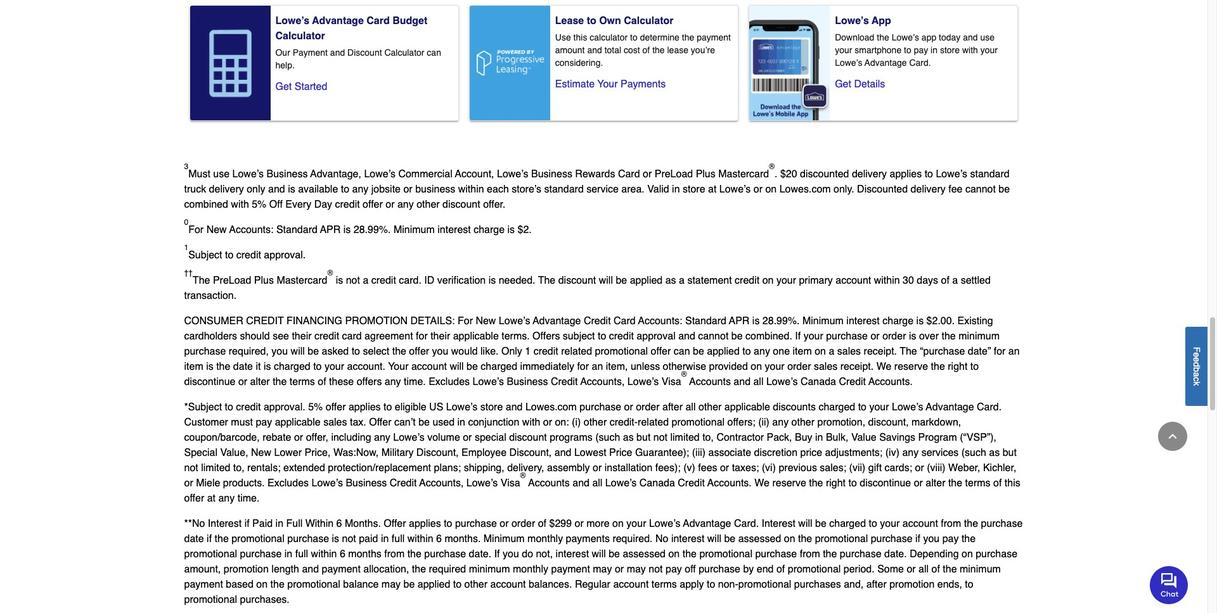 Task type: describe. For each thing, give the bounding box(es) containing it.
of inside consumer credit financing promotion details: for new lowe's advantage credit card accounts: standard apr is 28.99%. minimum interest charge is $2.00. existing cardholders should see their credit card agreement for their applicable terms. offers subject to credit approval and cannot be combined. if your purchase or order is over the minimum purchase required, you will be asked to select the offer you would like. only 1 credit related promotional offer can be applied to any one item on a sales receipt. the "purchase date" for an item is the date it is charged to your account. your account will be charged immediately for an item, unless otherwise provided on your order sales receipt. we reserve the right to discontinue or alter the terms of these offers any time. excludes lowe's business credit accounts, lowe's visa
[[318, 377, 326, 388]]

charged down like.
[[481, 361, 518, 373]]

alter inside consumer credit financing promotion details: for new lowe's advantage credit card accounts: standard apr is 28.99%. minimum interest charge is $2.00. existing cardholders should see their credit card agreement for their applicable terms. offers subject to credit approval and cannot be combined. if your purchase or order is over the minimum purchase required, you will be asked to select the offer you would like. only 1 credit related promotional offer can be applied to any one item on a sales receipt. the "purchase date" for an item is the date it is charged to your account. your account will be charged immediately for an item, unless otherwise provided on your order sales receipt. we reserve the right to discontinue or alter the terms of these offers any time. excludes lowe's business credit accounts, lowe's visa
[[250, 377, 270, 388]]

valid
[[648, 184, 670, 195]]

advantage,
[[310, 168, 362, 180]]

pay left off
[[666, 564, 682, 576]]

any up pack,
[[773, 417, 789, 429]]

and inside the ® accounts and all lowe's canada credit accounts.
[[734, 377, 751, 388]]

1 vertical spatial but
[[1003, 448, 1017, 459]]

commercial
[[399, 168, 453, 180]]

immediately
[[520, 361, 575, 373]]

0 vertical spatial receipt.
[[864, 346, 897, 358]]

0 horizontal spatial may
[[382, 579, 401, 591]]

to inside "1 subject to credit approval."
[[225, 250, 234, 261]]

minimum up ends,
[[960, 564, 1001, 576]]

payment up balance
[[322, 564, 361, 576]]

1 horizontal spatial for
[[577, 361, 589, 373]]

amount,
[[184, 564, 221, 576]]

new inside 0 for new accounts: standard apr is 28.99%. minimum interest charge is $2.
[[207, 224, 227, 236]]

1 horizontal spatial from
[[800, 549, 821, 560]]

promotion
[[345, 316, 408, 327]]

and inside ® accounts and all lowe's canada credit accounts. we reserve the right to discontinue or alter the terms of this offer at any time.
[[573, 478, 590, 489]]

special
[[475, 432, 507, 444]]

card
[[342, 331, 362, 342]]

get for get started
[[276, 81, 292, 92]]

2 horizontal spatial if
[[916, 534, 921, 545]]

1 their from the left
[[292, 331, 312, 342]]

any left jobsite
[[352, 184, 369, 195]]

conjunction
[[468, 417, 520, 429]]

® accounts and all lowe's canada credit accounts.
[[682, 371, 913, 388]]

approval
[[637, 331, 676, 342]]

credit left card.
[[371, 275, 396, 286]]

card. inside *subject to credit approval. 5% offer applies to eligible us lowe's store and lowes.com purchase or order after all other applicable discounts charged to your lowe's advantage card. customer must pay applicable sales tax. offer can't be used in conjunction with or on: (i) other credit-related promotional offers; (ii) any other promotion, discount, markdown, coupon/barcode, rebate or offer, including any lowe's volume or special discount programs (such as but not limited to, contractor pack, buy in bulk, value savings program ("vsp"), special value, new lower price, was:now, military discount, employee discount, and lowest price guarantee); (iii) associate discretion price adjustments; (iv) any services (such as but not limited to, rentals; extended protection/replacement plans; shipping, delivery, assembly or installation fees); (v) fees or taxes; (vi) previous sales; (vii) gift cards; or (viii) weber, kichler, or miele products. excludes lowe's business credit accounts, lowe's visa
[[977, 402, 1002, 413]]

0 horizontal spatial calculator
[[276, 30, 325, 42]]

® inside 3 must use   lowe's business advantage, lowe's commercial account, lowe's business rewards card or preload plus mastercard ® . $20 discounted delivery applies to lowe's standard truck delivery only and is available to any jobsite or business within each store's standard service area. valid in store at lowe's or on lowes.com only. discounted delivery fee cannot be combined with 5% off every day credit offer or any other discount offer.
[[770, 163, 775, 171]]

can inside consumer credit financing promotion details: for new lowe's advantage credit card accounts: standard apr is 28.99%. minimum interest charge is $2.00. existing cardholders should see their credit card agreement for their applicable terms. offers subject to credit approval and cannot be combined. if your purchase or order is over the minimum purchase required, you will be asked to select the offer you would like. only 1 credit related promotional offer can be applied to any one item on a sales receipt. the "purchase date" for an item is the date it is charged to your account. your account will be charged immediately for an item, unless otherwise provided on your order sales receipt. we reserve the right to discontinue or alter the terms of these offers any time. excludes lowe's business credit accounts, lowe's visa
[[674, 346, 690, 358]]

smartphone
[[855, 45, 902, 55]]

in left full
[[276, 519, 284, 530]]

1 horizontal spatial an
[[1009, 346, 1020, 358]]

order inside *subject to credit approval. 5% offer applies to eligible us lowe's store and lowes.com purchase or order after all other applicable discounts charged to your lowe's advantage card. customer must pay applicable sales tax. offer can't be used in conjunction with or on: (i) other credit-related promotional offers; (ii) any other promotion, discount, markdown, coupon/barcode, rebate or offer, including any lowe's volume or special discount programs (such as but not limited to, contractor pack, buy in bulk, value savings program ("vsp"), special value, new lower price, was:now, military discount, employee discount, and lowest price guarantee); (iii) associate discretion price adjustments; (iv) any services (such as but not limited to, rentals; extended protection/replacement plans; shipping, delivery, assembly or installation fees); (v) fees or taxes; (vi) previous sales; (vii) gift cards; or (viii) weber, kichler, or miele products. excludes lowe's business credit accounts, lowe's visa
[[636, 402, 660, 413]]

approval. inside *subject to credit approval. 5% offer applies to eligible us lowe's store and lowes.com purchase or order after all other applicable discounts charged to your lowe's advantage card. customer must pay applicable sales tax. offer can't be used in conjunction with or on: (i) other credit-related promotional offers; (ii) any other promotion, discount, markdown, coupon/barcode, rebate or offer, including any lowe's volume or special discount programs (such as but not limited to, contractor pack, buy in bulk, value savings program ("vsp"), special value, new lower price, was:now, military discount, employee discount, and lowest price guarantee); (iii) associate discretion price adjustments; (iv) any services (such as but not limited to, rentals; extended protection/replacement plans; shipping, delivery, assembly or installation fees); (v) fees or taxes; (vi) previous sales; (vii) gift cards; or (viii) weber, kichler, or miele products. excludes lowe's business credit accounts, lowe's visa
[[264, 402, 306, 413]]

account right the regular
[[614, 579, 649, 591]]

primary
[[799, 275, 833, 286]]

1 vertical spatial promotion
[[890, 579, 935, 591]]

account down do
[[491, 579, 526, 591]]

credit inside *subject to credit approval. 5% offer applies to eligible us lowe's store and lowes.com purchase or order after all other applicable discounts charged to your lowe's advantage card. customer must pay applicable sales tax. offer can't be used in conjunction with or on: (i) other credit-related promotional offers; (ii) any other promotion, discount, markdown, coupon/barcode, rebate or offer, including any lowe's volume or special discount programs (such as but not limited to, contractor pack, buy in bulk, value savings program ("vsp"), special value, new lower price, was:now, military discount, employee discount, and lowest price guarantee); (iii) associate discretion price adjustments; (iv) any services (such as but not limited to, rentals; extended protection/replacement plans; shipping, delivery, assembly or installation fees); (v) fees or taxes; (vi) previous sales; (vii) gift cards; or (viii) weber, kichler, or miele products. excludes lowe's business credit accounts, lowe's visa
[[390, 478, 417, 489]]

of inside lease to own calculator use this calculator to determine the payment amount and total cost of the lease you're considering.
[[643, 45, 650, 55]]

1 vertical spatial (such
[[962, 448, 987, 459]]

1 horizontal spatial the
[[538, 275, 556, 286]]

of left the $299
[[538, 519, 547, 530]]

lowe's inside ® accounts and all lowe's canada credit accounts. we reserve the right to discontinue or alter the terms of this offer at any time.
[[606, 478, 637, 489]]

in up length
[[285, 549, 293, 560]]

business inside consumer credit financing promotion details: for new lowe's advantage credit card accounts: standard apr is 28.99%. minimum interest charge is $2.00. existing cardholders should see their credit card agreement for their applicable terms. offers subject to credit approval and cannot be combined. if your purchase or order is over the minimum purchase required, you will be asked to select the offer you would like. only 1 credit related promotional offer can be applied to any one item on a sales receipt. the "purchase date" for an item is the date it is charged to your account. your account will be charged immediately for an item, unless otherwise provided on your order sales receipt. we reserve the right to discontinue or alter the terms of these offers any time. excludes lowe's business credit accounts, lowe's visa
[[507, 377, 548, 388]]

and up conjunction
[[506, 402, 523, 413]]

will inside †† the preload plus mastercard ® is not a credit card. id verification is needed. the discount will be applied as a statement credit on your primary account within 30 days of a settled transaction.
[[599, 275, 613, 286]]

1 vertical spatial full
[[295, 549, 308, 560]]

alter inside ® accounts and all lowe's canada credit accounts. we reserve the right to discontinue or alter the terms of this offer at any time.
[[926, 478, 946, 489]]

2 vertical spatial 6
[[340, 549, 346, 560]]

0 horizontal spatial applicable
[[275, 417, 321, 429]]

any down the combined. at the right of the page
[[754, 346, 771, 358]]

accounts for combined.
[[690, 377, 731, 388]]

and inside lowe's advantage card budget calculator our payment and discount calculator can help.
[[330, 47, 345, 58]]

price
[[801, 448, 823, 459]]

business up store's
[[531, 168, 573, 180]]

other right (i)
[[584, 417, 607, 429]]

minimum inside consumer credit financing promotion details: for new lowe's advantage credit card accounts: standard apr is 28.99%. minimum interest charge is $2.00. existing cardholders should see their credit card agreement for their applicable terms. offers subject to credit approval and cannot be combined. if your purchase or order is over the minimum purchase required, you will be asked to select the offer you would like. only 1 credit related promotional offer can be applied to any one item on a sales receipt. the "purchase date" for an item is the date it is charged to your account. your account will be charged immediately for an item, unless otherwise provided on your order sales receipt. we reserve the right to discontinue or alter the terms of these offers any time. excludes lowe's business credit accounts, lowe's visa
[[959, 331, 1000, 342]]

2 interest from the left
[[762, 519, 796, 530]]

0 horizontal spatial (such
[[596, 432, 621, 444]]

2 horizontal spatial as
[[990, 448, 1000, 459]]

(iii)
[[692, 448, 706, 459]]

preload plus
[[213, 275, 274, 286]]

days
[[917, 275, 939, 286]]

apr inside consumer credit financing promotion details: for new lowe's advantage credit card accounts: standard apr is 28.99%. minimum interest charge is $2.00. existing cardholders should see their credit card agreement for their applicable terms. offers subject to credit approval and cannot be combined. if your purchase or order is over the minimum purchase required, you will be asked to select the offer you would like. only 1 credit related promotional offer can be applied to any one item on a sales receipt. the "purchase date" for an item is the date it is charged to your account. your account will be charged immediately for an item, unless otherwise provided on your order sales receipt. we reserve the right to discontinue or alter the terms of these offers any time. excludes lowe's business credit accounts, lowe's visa
[[729, 316, 750, 327]]

account up depending
[[903, 519, 939, 530]]

you up depending
[[924, 534, 940, 545]]

payment
[[293, 47, 328, 58]]

1 vertical spatial 6
[[436, 534, 442, 545]]

length
[[272, 564, 299, 576]]

with inside lowe's app download the lowe's app today and use your smartphone to pay in store with your lowe's advantage card.
[[963, 45, 979, 55]]

0 horizontal spatial the
[[193, 275, 210, 286]]

offer down approval
[[651, 346, 671, 358]]

charged inside *subject to credit approval. 5% offer applies to eligible us lowe's store and lowes.com purchase or order after all other applicable discounts charged to your lowe's advantage card. customer must pay applicable sales tax. offer can't be used in conjunction with or on: (i) other credit-related promotional offers; (ii) any other promotion, discount, markdown, coupon/barcode, rebate or offer, including any lowe's volume or special discount programs (such as but not limited to, contractor pack, buy in bulk, value savings program ("vsp"), special value, new lower price, was:now, military discount, employee discount, and lowest price guarantee); (iii) associate discretion price adjustments; (iv) any services (such as but not limited to, rentals; extended protection/replacement plans; shipping, delivery, assembly or installation fees); (v) fees or taxes; (vi) previous sales; (vii) gift cards; or (viii) weber, kichler, or miele products. excludes lowe's business credit accounts, lowe's visa
[[819, 402, 856, 413]]

determine
[[640, 32, 680, 42]]

discontinue inside ® accounts and all lowe's canada credit accounts. we reserve the right to discontinue or alter the terms of this offer at any time.
[[860, 478, 912, 489]]

card.
[[399, 275, 422, 286]]

promotional up 'by' at right
[[700, 549, 753, 560]]

buy
[[795, 432, 813, 444]]

lower
[[274, 448, 302, 459]]

provided
[[709, 361, 748, 373]]

credit inside "1 subject to credit approval."
[[236, 250, 261, 261]]

purchases
[[795, 579, 841, 591]]

required
[[429, 564, 466, 576]]

price,
[[305, 448, 331, 459]]

pay inside *subject to credit approval. 5% offer applies to eligible us lowe's store and lowes.com purchase or order after all other applicable discounts charged to your lowe's advantage card. customer must pay applicable sales tax. offer can't be used in conjunction with or on: (i) other credit-related promotional offers; (ii) any other promotion, discount, markdown, coupon/barcode, rebate or offer, including any lowe's volume or special discount programs (such as but not limited to, contractor pack, buy in bulk, value savings program ("vsp"), special value, new lower price, was:now, military discount, employee discount, and lowest price guarantee); (iii) associate discretion price adjustments; (iv) any services (such as but not limited to, rentals; extended protection/replacement plans; shipping, delivery, assembly or installation fees); (v) fees or taxes; (vi) previous sales; (vii) gift cards; or (viii) weber, kichler, or miele products. excludes lowe's business credit accounts, lowe's visa
[[256, 417, 272, 429]]

1 vertical spatial item
[[184, 361, 203, 373]]

lowe's advantage card budget calculator our payment and discount calculator can help.
[[276, 15, 441, 70]]

discount inside 3 must use   lowe's business advantage, lowe's commercial account, lowe's business rewards card or preload plus mastercard ® . $20 discounted delivery applies to lowe's standard truck delivery only and is available to any jobsite or business within each store's standard service area. valid in store at lowe's or on lowes.com only. discounted delivery fee cannot be combined with 5% off every day credit offer or any other discount offer.
[[443, 199, 481, 210]]

in right buy
[[816, 432, 824, 444]]

offers;
[[728, 417, 756, 429]]

credit up subject
[[584, 316, 611, 327]]

it
[[256, 361, 261, 373]]

or inside ® accounts and all lowe's canada credit accounts. we reserve the right to discontinue or alter the terms of this offer at any time.
[[914, 478, 923, 489]]

not down no
[[649, 564, 663, 576]]

would
[[451, 346, 478, 358]]

months.
[[345, 519, 381, 530]]

we inside consumer credit financing promotion details: for new lowe's advantage credit card accounts: standard apr is 28.99%. minimum interest charge is $2.00. existing cardholders should see their credit card agreement for their applicable terms. offers subject to credit approval and cannot be combined. if your purchase or order is over the minimum purchase required, you will be asked to select the offer you would like. only 1 credit related promotional offer can be applied to any one item on a sales receipt. the "purchase date" for an item is the date it is charged to your account. your account will be charged immediately for an item, unless otherwise provided on your order sales receipt. we reserve the right to discontinue or alter the terms of these offers any time. excludes lowe's business credit accounts, lowe's visa
[[877, 361, 892, 373]]

we inside ® accounts and all lowe's canada credit accounts. we reserve the right to discontinue or alter the terms of this offer at any time.
[[755, 478, 770, 489]]

account inside †† the preload plus mastercard ® is not a credit card. id verification is needed. the discount will be applied as a statement credit on your primary account within 30 days of a settled transaction.
[[836, 275, 872, 286]]

credit right statement
[[735, 275, 760, 286]]

extended
[[284, 463, 325, 474]]

2 discount, from the left
[[510, 448, 552, 459]]

fee
[[949, 184, 963, 195]]

and inside lowe's app download the lowe's app today and use your smartphone to pay in store with your lowe's advantage card.
[[964, 32, 978, 42]]

a inside consumer credit financing promotion details: for new lowe's advantage credit card accounts: standard apr is 28.99%. minimum interest charge is $2.00. existing cardholders should see their credit card agreement for their applicable terms. offers subject to credit approval and cannot be combined. if your purchase or order is over the minimum purchase required, you will be asked to select the offer you would like. only 1 credit related promotional offer can be applied to any one item on a sales receipt. the "purchase date" for an item is the date it is charged to your account. your account will be charged immediately for an item, unless otherwise provided on your order sales receipt. we reserve the right to discontinue or alter the terms of these offers any time. excludes lowe's business credit accounts, lowe's visa
[[829, 346, 835, 358]]

$2.
[[518, 224, 532, 236]]

on inside †† the preload plus mastercard ® is not a credit card. id verification is needed. the discount will be applied as a statement credit on your primary account within 30 days of a settled transaction.
[[763, 275, 774, 286]]

full
[[286, 519, 303, 530]]

more
[[587, 519, 610, 530]]

for inside consumer credit financing promotion details: for new lowe's advantage credit card accounts: standard apr is 28.99%. minimum interest charge is $2.00. existing cardholders should see their credit card agreement for their applicable terms. offers subject to credit approval and cannot be combined. if your purchase or order is over the minimum purchase required, you will be asked to select the offer you would like. only 1 credit related promotional offer can be applied to any one item on a sales receipt. the "purchase date" for an item is the date it is charged to your account. your account will be charged immediately for an item, unless otherwise provided on your order sales receipt. we reserve the right to discontinue or alter the terms of these offers any time. excludes lowe's business credit accounts, lowe's visa
[[458, 316, 473, 327]]

1 date. from the left
[[469, 549, 492, 560]]

0 vertical spatial for
[[416, 331, 428, 342]]

payments
[[566, 534, 610, 545]]

1 interest from the left
[[208, 519, 242, 530]]

minimum down months.
[[469, 564, 510, 576]]

order down one
[[788, 361, 812, 373]]

offer down details: on the bottom left of the page
[[409, 346, 429, 358]]

advantage inside lowe's advantage card budget calculator our payment and discount calculator can help.
[[312, 15, 364, 27]]

after inside **no interest if paid in full within 6 months. offer applies to purchase or order of $299 or more on your lowe's advantage card. interest will be charged to your account from the purchase date if the promotional purchase is not paid in full within 6 months. minimum monthly payments required. no interest will be assessed on the promotional purchase if you pay the promotional purchase in full within 6 months from the purchase date. if you do not, interest will be assessed on the promotional purchase from the purchase date. depending on purchase amount, promotion length and payment allocation, the required minimum monthly payment may or may not pay off purchase by end of promotional period. some or all of the minimum payment based on the promotional balance may be applied to other account balances. regular account terms apply to non-promotional purchases and, after promotion ends, to promotional purchases.
[[867, 579, 887, 591]]

verification
[[437, 275, 486, 286]]

apr inside 0 for new accounts: standard apr is 28.99%. minimum interest charge is $2.
[[320, 224, 341, 236]]

card inside consumer credit financing promotion details: for new lowe's advantage credit card accounts: standard apr is 28.99%. minimum interest charge is $2.00. existing cardholders should see their credit card agreement for their applicable terms. offers subject to credit approval and cannot be combined. if your purchase or order is over the minimum purchase required, you will be asked to select the offer you would like. only 1 credit related promotional offer can be applied to any one item on a sales receipt. the "purchase date" for an item is the date it is charged to your account. your account will be charged immediately for an item, unless otherwise provided on your order sales receipt. we reserve the right to discontinue or alter the terms of these offers any time. excludes lowe's business credit accounts, lowe's visa
[[614, 316, 636, 327]]

offer inside *subject to credit approval. 5% offer applies to eligible us lowe's store and lowes.com purchase or order after all other applicable discounts charged to your lowe's advantage card. customer must pay applicable sales tax. offer can't be used in conjunction with or on: (i) other credit-related promotional offers; (ii) any other promotion, discount, markdown, coupon/barcode, rebate or offer, including any lowe's volume or special discount programs (such as but not limited to, contractor pack, buy in bulk, value savings program ("vsp"), special value, new lower price, was:now, military discount, employee discount, and lowest price guarantee); (iii) associate discretion price adjustments; (iv) any services (such as but not limited to, rentals; extended protection/replacement plans; shipping, delivery, assembly or installation fees); (v) fees or taxes; (vi) previous sales; (vii) gift cards; or (viii) weber, kichler, or miele products. excludes lowe's business credit accounts, lowe's visa
[[369, 417, 392, 429]]

promotional down length
[[287, 579, 341, 591]]

1 horizontal spatial your
[[598, 79, 618, 90]]

2 horizontal spatial from
[[941, 519, 962, 530]]

rebate
[[263, 432, 291, 444]]

these
[[329, 377, 354, 388]]

d
[[1192, 362, 1203, 367]]

offer.
[[483, 199, 506, 210]]

and inside lease to own calculator use this calculator to determine the payment amount and total cost of the lease you're considering.
[[588, 45, 602, 55]]

other up buy
[[792, 417, 815, 429]]

to inside ® accounts and all lowe's canada credit accounts. we reserve the right to discontinue or alter the terms of this offer at any time.
[[849, 478, 857, 489]]

you left would
[[432, 346, 449, 358]]

payment up balances.
[[551, 564, 590, 576]]

one
[[773, 346, 790, 358]]

not,
[[536, 549, 553, 560]]

a left statement
[[679, 275, 685, 286]]

only
[[247, 184, 265, 195]]

card. inside lowe's app download the lowe's app today and use your smartphone to pay in store with your lowe's advantage card.
[[910, 58, 932, 68]]

accounts: inside consumer credit financing promotion details: for new lowe's advantage credit card accounts: standard apr is 28.99%. minimum interest charge is $2.00. existing cardholders should see their credit card agreement for their applicable terms. offers subject to credit approval and cannot be combined. if your purchase or order is over the minimum purchase required, you will be asked to select the offer you would like. only 1 credit related promotional offer can be applied to any one item on a sales receipt. the "purchase date" for an item is the date it is charged to your account. your account will be charged immediately for an item, unless otherwise provided on your order sales receipt. we reserve the right to discontinue or alter the terms of these offers any time. excludes lowe's business credit accounts, lowe's visa
[[639, 316, 683, 327]]

existing
[[958, 316, 994, 327]]

fees
[[699, 463, 718, 474]]

credit down offers
[[534, 346, 559, 358]]

end
[[757, 564, 774, 576]]

protection/replacement
[[328, 463, 431, 474]]

scroll to top element
[[1159, 422, 1188, 452]]

0 horizontal spatial limited
[[201, 463, 231, 474]]

1 subject to credit approval.
[[184, 244, 309, 261]]

balances.
[[529, 579, 572, 591]]

("vsp"),
[[960, 432, 997, 444]]

any right the offers
[[385, 377, 401, 388]]

lowe's inside lowe's advantage card budget calculator our payment and discount calculator can help.
[[276, 15, 310, 27]]

service
[[587, 184, 619, 195]]

promotion,
[[818, 417, 866, 429]]

. $20
[[775, 168, 798, 180]]

order left over
[[883, 331, 907, 342]]

excludes inside consumer credit financing promotion details: for new lowe's advantage credit card accounts: standard apr is 28.99%. minimum interest charge is $2.00. existing cardholders should see their credit card agreement for their applicable terms. offers subject to credit approval and cannot be combined. if your purchase or order is over the minimum purchase required, you will be asked to select the offer you would like. only 1 credit related promotional offer can be applied to any one item on a sales receipt. the "purchase date" for an item is the date it is charged to your account. your account will be charged immediately for an item, unless otherwise provided on your order sales receipt. we reserve the right to discontinue or alter the terms of these offers any time. excludes lowe's business credit accounts, lowe's visa
[[429, 377, 470, 388]]

rentals;
[[247, 463, 281, 474]]

must
[[231, 417, 253, 429]]

based
[[226, 579, 254, 591]]

0 vertical spatial to,
[[703, 432, 714, 444]]

be inside †† the preload plus mastercard ® is not a credit card. id verification is needed. the discount will be applied as a statement credit on your primary account within 30 days of a settled transaction.
[[616, 275, 627, 286]]

tax.
[[350, 417, 366, 429]]

terms.
[[502, 331, 530, 342]]

calculator inside lease to own calculator use this calculator to determine the payment amount and total cost of the lease you're considering.
[[624, 15, 674, 27]]

1 vertical spatial applicable
[[725, 402, 771, 413]]

promotional down 'paid'
[[232, 534, 285, 545]]

terms inside consumer credit financing promotion details: for new lowe's advantage credit card accounts: standard apr is 28.99%. minimum interest charge is $2.00. existing cardholders should see their credit card agreement for their applicable terms. offers subject to credit approval and cannot be combined. if your purchase or order is over the minimum purchase required, you will be asked to select the offer you would like. only 1 credit related promotional offer can be applied to any one item on a sales receipt. the "purchase date" for an item is the date it is charged to your account. your account will be charged immediately for an item, unless otherwise provided on your order sales receipt. we reserve the right to discontinue or alter the terms of these offers any time. excludes lowe's business credit accounts, lowe's visa
[[290, 377, 315, 388]]

payment down amount,
[[184, 579, 223, 591]]

estimate your payments
[[555, 79, 666, 90]]

1 horizontal spatial if
[[245, 519, 250, 530]]

2 e from the top
[[1192, 358, 1203, 362]]

"purchase
[[920, 346, 966, 358]]

of down depending
[[932, 564, 941, 576]]

you down see
[[272, 346, 288, 358]]

not up guarantee); at the right bottom of page
[[654, 432, 668, 444]]

after inside *subject to credit approval. 5% offer applies to eligible us lowe's store and lowes.com purchase or order after all other applicable discounts charged to your lowe's advantage card. customer must pay applicable sales tax. offer can't be used in conjunction with or on: (i) other credit-related promotional offers; (ii) any other promotion, discount, markdown, coupon/barcode, rebate or offer, including any lowe's volume or special discount programs (such as but not limited to, contractor pack, buy in bulk, value savings program ("vsp"), special value, new lower price, was:now, military discount, employee discount, and lowest price guarantee); (iii) associate discretion price adjustments; (iv) any services (such as but not limited to, rentals; extended protection/replacement plans; shipping, delivery, assembly or installation fees); (v) fees or taxes; (vi) previous sales; (vii) gift cards; or (viii) weber, kichler, or miele products. excludes lowe's business credit accounts, lowe's visa
[[663, 402, 683, 413]]

0 vertical spatial 6
[[337, 519, 342, 530]]

related inside *subject to credit approval. 5% offer applies to eligible us lowe's store and lowes.com purchase or order after all other applicable discounts charged to your lowe's advantage card. customer must pay applicable sales tax. offer can't be used in conjunction with or on: (i) other credit-related promotional offers; (ii) any other promotion, discount, markdown, coupon/barcode, rebate or offer, including any lowe's volume or special discount programs (such as but not limited to, contractor pack, buy in bulk, value savings program ("vsp"), special value, new lower price, was:now, military discount, employee discount, and lowest price guarantee); (iii) associate discretion price adjustments; (iv) any services (such as but not limited to, rentals; extended protection/replacement plans; shipping, delivery, assembly or installation fees); (v) fees or taxes; (vi) previous sales; (vii) gift cards; or (viii) weber, kichler, or miele products. excludes lowe's business credit accounts, lowe's visa
[[638, 417, 669, 429]]

subject
[[563, 331, 595, 342]]

30
[[903, 275, 915, 286]]

any down jobsite
[[398, 199, 414, 210]]

in right paid
[[381, 534, 389, 545]]

in inside lowe's app download the lowe's app today and use your smartphone to pay in store with your lowe's advantage card.
[[931, 45, 938, 55]]

†† the preload plus mastercard ® is not a credit card. id verification is needed. the discount will be applied as a statement credit on your primary account within 30 days of a settled transaction.
[[184, 269, 991, 302]]

advantage inside lowe's app download the lowe's app today and use your smartphone to pay in store with your lowe's advantage card.
[[865, 58, 907, 68]]

1 horizontal spatial assessed
[[739, 534, 782, 545]]

promotional up purchases
[[788, 564, 841, 576]]

offer inside **no interest if paid in full within 6 months. offer applies to purchase or order of $299 or more on your lowe's advantage card. interest will be charged to your account from the purchase date if the promotional purchase is not paid in full within 6 months. minimum monthly payments required. no interest will be assessed on the promotional purchase if you pay the promotional purchase in full within 6 months from the purchase date. if you do not, interest will be assessed on the promotional purchase from the purchase date. depending on purchase amount, promotion length and payment allocation, the required minimum monthly payment may or may not pay off purchase by end of promotional period. some or all of the minimum payment based on the promotional balance may be applied to other account balances. regular account terms apply to non-promotional purchases and, after promotion ends, to promotional purchases.
[[384, 519, 406, 530]]

pack,
[[767, 432, 793, 444]]

agreement
[[365, 331, 413, 342]]

0 vertical spatial monthly
[[528, 534, 563, 545]]

credit down immediately
[[551, 377, 578, 388]]

regular
[[575, 579, 611, 591]]

not inside †† the preload plus mastercard ® is not a credit card. id verification is needed. the discount will be applied as a statement credit on your primary account within 30 days of a settled transaction.
[[346, 275, 360, 286]]

in right used
[[458, 417, 466, 429]]

1 vertical spatial monthly
[[513, 564, 549, 576]]

use inside lowe's app download the lowe's app today and use your smartphone to pay in store with your lowe's advantage card.
[[981, 32, 995, 42]]

sales;
[[820, 463, 847, 474]]

a up 'promotion'
[[363, 275, 369, 286]]

0 vertical spatial sales
[[838, 346, 861, 358]]

5% inside *subject to credit approval. 5% offer applies to eligible us lowe's store and lowes.com purchase or order after all other applicable discounts charged to your lowe's advantage card. customer must pay applicable sales tax. offer can't be used in conjunction with or on: (i) other credit-related promotional offers; (ii) any other promotion, discount, markdown, coupon/barcode, rebate or offer, including any lowe's volume or special discount programs (such as but not limited to, contractor pack, buy in bulk, value savings program ("vsp"), special value, new lower price, was:now, military discount, employee discount, and lowest price guarantee); (iii) associate discretion price adjustments; (iv) any services (such as but not limited to, rentals; extended protection/replacement plans; shipping, delivery, assembly or installation fees); (v) fees or taxes; (vi) previous sales; (vii) gift cards; or (viii) weber, kichler, or miele products. excludes lowe's business credit accounts, lowe's visa
[[308, 402, 323, 413]]

within up required
[[408, 534, 434, 545]]

0 vertical spatial promotion
[[224, 564, 269, 576]]

order inside **no interest if paid in full within 6 months. offer applies to purchase or order of $299 or more on your lowe's advantage card. interest will be charged to your account from the purchase date if the promotional purchase is not paid in full within 6 months. minimum monthly payments required. no interest will be assessed on the promotional purchase if you pay the promotional purchase in full within 6 months from the purchase date. if you do not, interest will be assessed on the promotional purchase from the purchase date. depending on purchase amount, promotion length and payment allocation, the required minimum monthly payment may or may not pay off purchase by end of promotional period. some or all of the minimum payment based on the promotional balance may be applied to other account balances. regular account terms apply to non-promotional purchases and, after promotion ends, to promotional purchases.
[[512, 519, 535, 530]]

non-
[[718, 579, 739, 591]]

charge inside consumer credit financing promotion details: for new lowe's advantage credit card accounts: standard apr is 28.99%. minimum interest charge is $2.00. existing cardholders should see their credit card agreement for their applicable terms. offers subject to credit approval and cannot be combined. if your purchase or order is over the minimum purchase required, you will be asked to select the offer you would like. only 1 credit related promotional offer can be applied to any one item on a sales receipt. the "purchase date" for an item is the date it is charged to your account. your account will be charged immediately for an item, unless otherwise provided on your order sales receipt. we reserve the right to discontinue or alter the terms of these offers any time. excludes lowe's business credit accounts, lowe's visa
[[883, 316, 914, 327]]

employee
[[462, 448, 507, 459]]

charged down see
[[274, 361, 311, 373]]

depending
[[910, 549, 959, 560]]

delivery,
[[507, 463, 545, 474]]

do
[[522, 549, 533, 560]]

1 vertical spatial receipt.
[[841, 361, 874, 373]]

0 horizontal spatial delivery
[[209, 184, 244, 195]]

k
[[1192, 382, 1203, 386]]

on inside 3 must use   lowe's business advantage, lowe's commercial account, lowe's business rewards card or preload plus mastercard ® . $20 discounted delivery applies to lowe's standard truck delivery only and is available to any jobsite or business within each store's standard service area. valid in store at lowe's or on lowes.com only. discounted delivery fee cannot be combined with 5% off every day credit offer or any other discount offer.
[[766, 184, 777, 195]]

discounted
[[858, 184, 908, 195]]

1 horizontal spatial item
[[793, 346, 812, 358]]

applicable inside consumer credit financing promotion details: for new lowe's advantage credit card accounts: standard apr is 28.99%. minimum interest charge is $2.00. existing cardholders should see their credit card agreement for their applicable terms. offers subject to credit approval and cannot be combined. if your purchase or order is over the minimum purchase required, you will be asked to select the offer you would like. only 1 credit related promotional offer can be applied to any one item on a sales receipt. the "purchase date" for an item is the date it is charged to your account. your account will be charged immediately for an item, unless otherwise provided on your order sales receipt. we reserve the right to discontinue or alter the terms of these offers any time. excludes lowe's business credit accounts, lowe's visa
[[453, 331, 499, 342]]

0 vertical spatial limited
[[671, 432, 700, 444]]

a inside button
[[1192, 372, 1203, 377]]

0 for new accounts: standard apr is 28.99%. minimum interest charge is $2.
[[184, 218, 535, 236]]

not left paid
[[342, 534, 356, 545]]

offer inside ® accounts and all lowe's canada credit accounts. we reserve the right to discontinue or alter the terms of this offer at any time.
[[184, 493, 204, 505]]

cardholders
[[184, 331, 237, 342]]

canada for any
[[801, 377, 837, 388]]

off
[[269, 199, 283, 210]]

use
[[555, 32, 571, 42]]

time. inside consumer credit financing promotion details: for new lowe's advantage credit card accounts: standard apr is 28.99%. minimum interest charge is $2.00. existing cardholders should see their credit card agreement for their applicable terms. offers subject to credit approval and cannot be combined. if your purchase or order is over the minimum purchase required, you will be asked to select the offer you would like. only 1 credit related promotional offer can be applied to any one item on a sales receipt. the "purchase date" for an item is the date it is charged to your account. your account will be charged immediately for an item, unless otherwise provided on your order sales receipt. we reserve the right to discontinue or alter the terms of these offers any time. excludes lowe's business credit accounts, lowe's visa
[[404, 377, 426, 388]]

you left do
[[503, 549, 519, 560]]

not down special
[[184, 463, 198, 474]]

installation
[[605, 463, 653, 474]]

credit up asked on the bottom left
[[315, 331, 339, 342]]

select
[[363, 346, 390, 358]]

0 horizontal spatial from
[[385, 549, 405, 560]]

f
[[1192, 347, 1203, 353]]

0 vertical spatial standard
[[971, 168, 1010, 180]]

within down the within
[[311, 549, 337, 560]]

applies inside 3 must use   lowe's business advantage, lowe's commercial account, lowe's business rewards card or preload plus mastercard ® . $20 discounted delivery applies to lowe's standard truck delivery only and is available to any jobsite or business within each store's standard service area. valid in store at lowe's or on lowes.com only. discounted delivery fee cannot be combined with 5% off every day credit offer or any other discount offer.
[[890, 168, 922, 180]]

asked
[[322, 346, 349, 358]]

reserve inside consumer credit financing promotion details: for new lowe's advantage credit card accounts: standard apr is 28.99%. minimum interest charge is $2.00. existing cardholders should see their credit card agreement for their applicable terms. offers subject to credit approval and cannot be combined. if your purchase or order is over the minimum purchase required, you will be asked to select the offer you would like. only 1 credit related promotional offer can be applied to any one item on a sales receipt. the "purchase date" for an item is the date it is charged to your account. your account will be charged immediately for an item, unless otherwise provided on your order sales receipt. we reserve the right to discontinue or alter the terms of these offers any time. excludes lowe's business credit accounts, lowe's visa
[[895, 361, 929, 373]]

card inside lowe's advantage card budget calculator our payment and discount calculator can help.
[[367, 15, 390, 27]]

other inside 3 must use   lowe's business advantage, lowe's commercial account, lowe's business rewards card or preload plus mastercard ® . $20 discounted delivery applies to lowe's standard truck delivery only and is available to any jobsite or business within each store's standard service area. valid in store at lowe's or on lowes.com only. discounted delivery fee cannot be combined with 5% off every day credit offer or any other discount offer.
[[417, 199, 440, 210]]

promotional up amount,
[[184, 549, 237, 560]]

excludes inside *subject to credit approval. 5% offer applies to eligible us lowe's store and lowes.com purchase or order after all other applicable discounts charged to your lowe's advantage card. customer must pay applicable sales tax. offer can't be used in conjunction with or on: (i) other credit-related promotional offers; (ii) any other promotion, discount, markdown, coupon/barcode, rebate or offer, including any lowe's volume or special discount programs (such as but not limited to, contractor pack, buy in bulk, value savings program ("vsp"), special value, new lower price, was:now, military discount, employee discount, and lowest price guarantee); (iii) associate discretion price adjustments; (iv) any services (such as but not limited to, rentals; extended protection/replacement plans; shipping, delivery, assembly or installation fees); (v) fees or taxes; (vi) previous sales; (vii) gift cards; or (viii) weber, kichler, or miele products. excludes lowe's business credit accounts, lowe's visa
[[268, 478, 309, 489]]

any up military
[[374, 432, 391, 444]]

discontinue inside consumer credit financing promotion details: for new lowe's advantage credit card accounts: standard apr is 28.99%. minimum interest charge is $2.00. existing cardholders should see their credit card agreement for their applicable terms. offers subject to credit approval and cannot be combined. if your purchase or order is over the minimum purchase required, you will be asked to select the offer you would like. only 1 credit related promotional offer can be applied to any one item on a sales receipt. the "purchase date" for an item is the date it is charged to your account. your account will be charged immediately for an item, unless otherwise provided on your order sales receipt. we reserve the right to discontinue or alter the terms of these offers any time. excludes lowe's business credit accounts, lowe's visa
[[184, 377, 236, 388]]

other up contractor
[[699, 402, 722, 413]]

1 horizontal spatial calculator
[[385, 47, 425, 58]]

your inside *subject to credit approval. 5% offer applies to eligible us lowe's store and lowes.com purchase or order after all other applicable discounts charged to your lowe's advantage card. customer must pay applicable sales tax. offer can't be used in conjunction with or on: (i) other credit-related promotional offers; (ii) any other promotion, discount, markdown, coupon/barcode, rebate or offer, including any lowe's volume or special discount programs (such as but not limited to, contractor pack, buy in bulk, value savings program ("vsp"), special value, new lower price, was:now, military discount, employee discount, and lowest price guarantee); (iii) associate discretion price adjustments; (iv) any services (such as but not limited to, rentals; extended protection/replacement plans; shipping, delivery, assembly or installation fees); (v) fees or taxes; (vi) previous sales; (vii) gift cards; or (viii) weber, kichler, or miele products. excludes lowe's business credit accounts, lowe's visa
[[870, 402, 890, 413]]

financing
[[287, 316, 343, 327]]

chevron up image
[[1167, 431, 1180, 443]]

2 horizontal spatial may
[[627, 564, 646, 576]]

ends,
[[938, 579, 963, 591]]

® inside ® accounts and all lowe's canada credit accounts. we reserve the right to discontinue or alter the terms of this offer at any time.
[[520, 472, 526, 481]]

a smartphone displaying a preview of the lowe's mobile app. image
[[750, 6, 830, 120]]

and up the assembly
[[555, 448, 572, 459]]

credit up item,
[[609, 331, 634, 342]]



Task type: locate. For each thing, give the bounding box(es) containing it.
credit inside ® accounts and all lowe's canada credit accounts. we reserve the right to discontinue or alter the terms of this offer at any time.
[[678, 478, 705, 489]]

store inside lowe's app download the lowe's app today and use your smartphone to pay in store with your lowe's advantage card.
[[941, 45, 960, 55]]

0 horizontal spatial for
[[416, 331, 428, 342]]

lowe's
[[276, 15, 310, 27], [835, 15, 869, 27], [892, 32, 920, 42], [835, 58, 863, 68], [232, 168, 264, 180], [364, 168, 396, 180], [497, 168, 529, 180], [936, 168, 968, 180], [720, 184, 751, 195], [499, 316, 530, 327], [473, 377, 504, 388], [628, 377, 659, 388], [767, 377, 798, 388], [446, 402, 478, 413], [892, 402, 924, 413], [393, 432, 425, 444], [312, 478, 343, 489], [467, 478, 498, 489], [606, 478, 637, 489], [649, 519, 681, 530]]

0 vertical spatial terms
[[290, 377, 315, 388]]

canada inside ® accounts and all lowe's canada credit accounts. we reserve the right to discontinue or alter the terms of this offer at any time.
[[640, 478, 675, 489]]

pay up depending
[[943, 534, 959, 545]]

any down products.
[[218, 493, 235, 505]]

minimum inside consumer credit financing promotion details: for new lowe's advantage credit card accounts: standard apr is 28.99%. minimum interest charge is $2.00. existing cardholders should see their credit card agreement for their applicable terms. offers subject to credit approval and cannot be combined. if your purchase or order is over the minimum purchase required, you will be asked to select the offer you would like. only 1 credit related promotional offer can be applied to any one item on a sales receipt. the "purchase date" for an item is the date it is charged to your account. your account will be charged immediately for an item, unless otherwise provided on your order sales receipt. we reserve the right to discontinue or alter the terms of these offers any time. excludes lowe's business credit accounts, lowe's visa
[[803, 316, 844, 327]]

0 horizontal spatial right
[[826, 478, 846, 489]]

excludes
[[429, 377, 470, 388], [268, 478, 309, 489]]

1 vertical spatial charge
[[883, 316, 914, 327]]

help.
[[276, 60, 295, 70]]

accounts
[[690, 377, 731, 388], [529, 478, 570, 489]]

time.
[[404, 377, 426, 388], [238, 493, 260, 505]]

full up length
[[295, 549, 308, 560]]

a left settled
[[953, 275, 959, 286]]

2 vertical spatial with
[[523, 417, 541, 429]]

approval. up rebate
[[264, 402, 306, 413]]

right inside ® accounts and all lowe's canada credit accounts. we reserve the right to discontinue or alter the terms of this offer at any time.
[[826, 478, 846, 489]]

account,
[[455, 168, 494, 180]]

at inside ® accounts and all lowe's canada credit accounts. we reserve the right to discontinue or alter the terms of this offer at any time.
[[207, 493, 216, 505]]

0 horizontal spatial alter
[[250, 377, 270, 388]]

0 vertical spatial applies
[[890, 168, 922, 180]]

1 down '0'
[[184, 244, 188, 253]]

started
[[295, 81, 327, 92]]

applies inside **no interest if paid in full within 6 months. offer applies to purchase or order of $299 or more on your lowe's advantage card. interest will be charged to your account from the purchase date if the promotional purchase is not paid in full within 6 months. minimum monthly payments required. no interest will be assessed on the promotional purchase if you pay the promotional purchase in full within 6 months from the purchase date. if you do not, interest will be assessed on the promotional purchase from the purchase date. depending on purchase amount, promotion length and payment allocation, the required minimum monthly payment may or may not pay off purchase by end of promotional period. some or all of the minimum payment based on the promotional balance may be applied to other account balances. regular account terms apply to non-promotional purchases and, after promotion ends, to promotional purchases.
[[409, 519, 441, 530]]

0 horizontal spatial store
[[481, 402, 503, 413]]

standard inside 0 for new accounts: standard apr is 28.99%. minimum interest charge is $2.
[[276, 224, 318, 236]]

lease to own calculator use this calculator to determine the payment amount and total cost of the lease you're considering.
[[555, 15, 731, 68]]

0 horizontal spatial charge
[[474, 224, 505, 236]]

credit up must
[[236, 402, 261, 413]]

credit
[[335, 199, 360, 210], [236, 250, 261, 261], [371, 275, 396, 286], [735, 275, 760, 286], [315, 331, 339, 342], [609, 331, 634, 342], [534, 346, 559, 358], [236, 402, 261, 413]]

cannot
[[966, 184, 996, 195], [699, 331, 729, 342]]

lowes.com inside 3 must use   lowe's business advantage, lowe's commercial account, lowe's business rewards card or preload plus mastercard ® . $20 discounted delivery applies to lowe's standard truck delivery only and is available to any jobsite or business within each store's standard service area. valid in store at lowe's or on lowes.com only. discounted delivery fee cannot be combined with 5% off every day credit offer or any other discount offer.
[[780, 184, 831, 195]]

interest inside 0 for new accounts: standard apr is 28.99%. minimum interest charge is $2.
[[438, 224, 471, 236]]

lowest
[[575, 448, 607, 459]]

an left item,
[[592, 361, 603, 373]]

months
[[348, 549, 382, 560]]

your inside consumer credit financing promotion details: for new lowe's advantage credit card accounts: standard apr is 28.99%. minimum interest charge is $2.00. existing cardholders should see their credit card agreement for their applicable terms. offers subject to credit approval and cannot be combined. if your purchase or order is over the minimum purchase required, you will be asked to select the offer you would like. only 1 credit related promotional offer can be applied to any one item on a sales receipt. the "purchase date" for an item is the date it is charged to your account. your account will be charged immediately for an item, unless otherwise provided on your order sales receipt. we reserve the right to discontinue or alter the terms of these offers any time. excludes lowe's business credit accounts, lowe's visa
[[388, 361, 409, 373]]

0 horizontal spatial new
[[207, 224, 227, 236]]

promotional down end
[[739, 579, 792, 591]]

cost
[[624, 45, 640, 55]]

1 horizontal spatial get
[[835, 79, 852, 90]]

within inside 3 must use   lowe's business advantage, lowe's commercial account, lowe's business rewards card or preload plus mastercard ® . $20 discounted delivery applies to lowe's standard truck delivery only and is available to any jobsite or business within each store's standard service area. valid in store at lowe's or on lowes.com only. discounted delivery fee cannot be combined with 5% off every day credit offer or any other discount offer.
[[458, 184, 484, 195]]

0 vertical spatial alter
[[250, 377, 270, 388]]

1 horizontal spatial can
[[674, 346, 690, 358]]

to, down value, on the left of the page
[[233, 463, 245, 474]]

eligible
[[395, 402, 427, 413]]

5% up the offer,
[[308, 402, 323, 413]]

approval. inside "1 subject to credit approval."
[[264, 250, 306, 261]]

lease
[[668, 45, 689, 55]]

markdown,
[[912, 417, 962, 429]]

28.99%. down jobsite
[[354, 224, 391, 236]]

a
[[363, 275, 369, 286], [679, 275, 685, 286], [953, 275, 959, 286], [829, 346, 835, 358], [1192, 372, 1203, 377]]

minimum inside 0 for new accounts: standard apr is 28.99%. minimum interest charge is $2.
[[394, 224, 435, 236]]

fees);
[[656, 463, 681, 474]]

**no interest if paid in full within 6 months. offer applies to purchase or order of $299 or more on your lowe's advantage card. interest will be charged to your account from the purchase date if the promotional purchase is not paid in full within 6 months. minimum monthly payments required. no interest will be assessed on the promotional purchase if you pay the promotional purchase in full within 6 months from the purchase date. if you do not, interest will be assessed on the promotional purchase from the purchase date. depending on purchase amount, promotion length and payment allocation, the required minimum monthly payment may or may not pay off purchase by end of promotional period. some or all of the minimum payment based on the promotional balance may be applied to other account balances. regular account terms apply to non-promotional purchases and, after promotion ends, to promotional purchases.
[[184, 519, 1023, 606]]

date"
[[968, 346, 992, 358]]

a up the ® accounts and all lowe's canada credit accounts.
[[829, 346, 835, 358]]

1 vertical spatial your
[[388, 361, 409, 373]]

and inside **no interest if paid in full within 6 months. offer applies to purchase or order of $299 or more on your lowe's advantage card. interest will be charged to your account from the purchase date if the promotional purchase is not paid in full within 6 months. minimum monthly payments required. no interest will be assessed on the promotional purchase if you pay the promotional purchase in full within 6 months from the purchase date. if you do not, interest will be assessed on the promotional purchase from the purchase date. depending on purchase amount, promotion length and payment allocation, the required minimum monthly payment may or may not pay off purchase by end of promotional period. some or all of the minimum payment based on the promotional balance may be applied to other account balances. regular account terms apply to non-promotional purchases and, after promotion ends, to promotional purchases.
[[302, 564, 319, 576]]

accounts, inside consumer credit financing promotion details: for new lowe's advantage credit card accounts: standard apr is 28.99%. minimum interest charge is $2.00. existing cardholders should see their credit card agreement for their applicable terms. offers subject to credit approval and cannot be combined. if your purchase or order is over the minimum purchase required, you will be asked to select the offer you would like. only 1 credit related promotional offer can be applied to any one item on a sales receipt. the "purchase date" for an item is the date it is charged to your account. your account will be charged immediately for an item, unless otherwise provided on your order sales receipt. we reserve the right to discontinue or alter the terms of these offers any time. excludes lowe's business credit accounts, lowe's visa
[[581, 377, 625, 388]]

accounts. down taxes;
[[708, 478, 752, 489]]

0 vertical spatial for
[[188, 224, 204, 236]]

new down combined
[[207, 224, 227, 236]]

date inside consumer credit financing promotion details: for new lowe's advantage credit card accounts: standard apr is 28.99%. minimum interest charge is $2.00. existing cardholders should see their credit card agreement for their applicable terms. offers subject to credit approval and cannot be combined. if your purchase or order is over the minimum purchase required, you will be asked to select the offer you would like. only 1 credit related promotional offer can be applied to any one item on a sales receipt. the "purchase date" for an item is the date it is charged to your account. your account will be charged immediately for an item, unless otherwise provided on your order sales receipt. we reserve the right to discontinue or alter the terms of these offers any time. excludes lowe's business credit accounts, lowe's visa
[[233, 361, 253, 373]]

0 vertical spatial card.
[[910, 58, 932, 68]]

0 vertical spatial visa
[[662, 377, 682, 388]]

1 horizontal spatial at
[[708, 184, 717, 195]]

(such down the ("vsp"),
[[962, 448, 987, 459]]

reserve inside ® accounts and all lowe's canada credit accounts. we reserve the right to discontinue or alter the terms of this offer at any time.
[[773, 478, 807, 489]]

was:now,
[[334, 448, 379, 459]]

for up would
[[458, 316, 473, 327]]

discontinue down gift
[[860, 478, 912, 489]]

other down required
[[465, 579, 488, 591]]

get for get details
[[835, 79, 852, 90]]

rewards
[[575, 168, 616, 180]]

advantage
[[312, 15, 364, 27], [865, 58, 907, 68], [533, 316, 581, 327], [926, 402, 975, 413], [683, 519, 732, 530]]

2 vertical spatial as
[[990, 448, 1000, 459]]

2 vertical spatial card.
[[734, 519, 759, 530]]

credit
[[584, 316, 611, 327], [551, 377, 578, 388], [839, 377, 866, 388], [390, 478, 417, 489], [678, 478, 705, 489]]

accounts. for over
[[869, 377, 913, 388]]

1 horizontal spatial 5%
[[308, 402, 323, 413]]

applies
[[890, 168, 922, 180], [349, 402, 381, 413], [409, 519, 441, 530]]

0 vertical spatial item
[[793, 346, 812, 358]]

get started
[[276, 81, 327, 92]]

charge inside 0 for new accounts: standard apr is 28.99%. minimum interest charge is $2.
[[474, 224, 505, 236]]

sales up the including
[[324, 417, 347, 429]]

2 horizontal spatial terms
[[966, 478, 991, 489]]

lowes.com inside *subject to credit approval. 5% offer applies to eligible us lowe's store and lowes.com purchase or order after all other applicable discounts charged to your lowe's advantage card. customer must pay applicable sales tax. offer can't be used in conjunction with or on: (i) other credit-related promotional offers; (ii) any other promotion, discount, markdown, coupon/barcode, rebate or offer, including any lowe's volume or special discount programs (such as but not limited to, contractor pack, buy in bulk, value savings program ("vsp"), special value, new lower price, was:now, military discount, employee discount, and lowest price guarantee); (iii) associate discretion price adjustments; (iv) any services (such as but not limited to, rentals; extended protection/replacement plans; shipping, delivery, assembly or installation fees); (v) fees or taxes; (vi) previous sales; (vii) gift cards; or (viii) weber, kichler, or miele products. excludes lowe's business credit accounts, lowe's visa
[[526, 402, 577, 413]]

1 vertical spatial new
[[476, 316, 496, 327]]

applied
[[630, 275, 663, 286], [707, 346, 740, 358], [418, 579, 451, 591]]

0 vertical spatial we
[[877, 361, 892, 373]]

accounts for with
[[529, 478, 570, 489]]

after down some
[[867, 579, 887, 591]]

1 vertical spatial if
[[494, 549, 500, 560]]

as up kichler,
[[990, 448, 1000, 459]]

mastercard inside †† the preload plus mastercard ® is not a credit card. id verification is needed. the discount will be applied as a statement credit on your primary account within 30 days of a settled transaction.
[[277, 275, 328, 286]]

monthly
[[528, 534, 563, 545], [513, 564, 549, 576]]

of inside †† the preload plus mastercard ® is not a credit card. id verification is needed. the discount will be applied as a statement credit on your primary account within 30 days of a settled transaction.
[[942, 275, 950, 286]]

visa down delivery,
[[501, 478, 520, 489]]

2 date. from the left
[[885, 549, 907, 560]]

program
[[919, 432, 958, 444]]

2 vertical spatial applies
[[409, 519, 441, 530]]

0 vertical spatial full
[[392, 534, 405, 545]]

this inside lease to own calculator use this calculator to determine the payment amount and total cost of the lease you're considering.
[[574, 32, 588, 42]]

1 vertical spatial sales
[[814, 361, 838, 373]]

this
[[574, 32, 588, 42], [1005, 478, 1021, 489]]

lowe's inside the ® accounts and all lowe's canada credit accounts.
[[767, 377, 798, 388]]

jobsite
[[372, 184, 401, 195]]

lowes.com down ". $20"
[[780, 184, 831, 195]]

1 vertical spatial accounts
[[529, 478, 570, 489]]

reserve down "purchase
[[895, 361, 929, 373]]

as down 'credit-'
[[623, 432, 634, 444]]

truck
[[184, 184, 206, 195]]

0 vertical spatial at
[[708, 184, 717, 195]]

offers
[[533, 331, 560, 342]]

you
[[272, 346, 288, 358], [432, 346, 449, 358], [924, 534, 940, 545], [503, 549, 519, 560]]

canada for contractor
[[640, 478, 675, 489]]

2 their from the left
[[431, 331, 451, 342]]

canada inside the ® accounts and all lowe's canada credit accounts.
[[801, 377, 837, 388]]

purchase inside *subject to credit approval. 5% offer applies to eligible us lowe's store and lowes.com purchase or order after all other applicable discounts charged to your lowe's advantage card. customer must pay applicable sales tax. offer can't be used in conjunction with or on: (i) other credit-related promotional offers; (ii) any other promotion, discount, markdown, coupon/barcode, rebate or offer, including any lowe's volume or special discount programs (such as but not limited to, contractor pack, buy in bulk, value savings program ("vsp"), special value, new lower price, was:now, military discount, employee discount, and lowest price guarantee); (iii) associate discretion price adjustments; (iv) any services (such as but not limited to, rentals; extended protection/replacement plans; shipping, delivery, assembly or installation fees); (v) fees or taxes; (vi) previous sales; (vii) gift cards; or (viii) weber, kichler, or miele products. excludes lowe's business credit accounts, lowe's visa
[[580, 402, 622, 413]]

discontinue up *subject
[[184, 377, 236, 388]]

5% inside 3 must use   lowe's business advantage, lowe's commercial account, lowe's business rewards card or preload plus mastercard ® . $20 discounted delivery applies to lowe's standard truck delivery only and is available to any jobsite or business within each store's standard service area. valid in store at lowe's or on lowes.com only. discounted delivery fee cannot be combined with 5% off every day credit offer or any other discount offer.
[[252, 199, 267, 210]]

1 horizontal spatial may
[[593, 564, 612, 576]]

0 vertical spatial discontinue
[[184, 377, 236, 388]]

your
[[835, 45, 853, 55], [981, 45, 998, 55], [777, 275, 797, 286], [804, 331, 824, 342], [325, 361, 344, 373], [765, 361, 785, 373], [870, 402, 890, 413], [627, 519, 647, 530], [881, 519, 900, 530]]

time. inside ® accounts and all lowe's canada credit accounts. we reserve the right to discontinue or alter the terms of this offer at any time.
[[238, 493, 260, 505]]

1 horizontal spatial for
[[458, 316, 473, 327]]

may up the regular
[[593, 564, 612, 576]]

e
[[1192, 353, 1203, 358], [1192, 358, 1203, 362]]

if inside consumer credit financing promotion details: for new lowe's advantage credit card accounts: standard apr is 28.99%. minimum interest charge is $2.00. existing cardholders should see their credit card agreement for their applicable terms. offers subject to credit approval and cannot be combined. if your purchase or order is over the minimum purchase required, you will be asked to select the offer you would like. only 1 credit related promotional offer can be applied to any one item on a sales receipt. the "purchase date" for an item is the date it is charged to your account. your account will be charged immediately for an item, unless otherwise provided on your order sales receipt. we reserve the right to discontinue or alter the terms of these offers any time. excludes lowe's business credit accounts, lowe's visa
[[796, 331, 801, 342]]

and inside 3 must use   lowe's business advantage, lowe's commercial account, lowe's business rewards card or preload plus mastercard ® . $20 discounted delivery applies to lowe's standard truck delivery only and is available to any jobsite or business within each store's standard service area. valid in store at lowe's or on lowes.com only. discounted delivery fee cannot be combined with 5% off every day credit offer or any other discount offer.
[[268, 184, 285, 195]]

advantage inside *subject to credit approval. 5% offer applies to eligible us lowe's store and lowes.com purchase or order after all other applicable discounts charged to your lowe's advantage card. customer must pay applicable sales tax. offer can't be used in conjunction with or on: (i) other credit-related promotional offers; (ii) any other promotion, discount, markdown, coupon/barcode, rebate or offer, including any lowe's volume or special discount programs (such as but not limited to, contractor pack, buy in bulk, value savings program ("vsp"), special value, new lower price, was:now, military discount, employee discount, and lowest price guarantee); (iii) associate discretion price adjustments; (iv) any services (such as but not limited to, rentals; extended protection/replacement plans; shipping, delivery, assembly or installation fees); (v) fees or taxes; (vi) previous sales; (vii) gift cards; or (viii) weber, kichler, or miele products. excludes lowe's business credit accounts, lowe's visa
[[926, 402, 975, 413]]

credit up preload plus
[[236, 250, 261, 261]]

††
[[184, 269, 193, 278]]

accounts: up approval
[[639, 316, 683, 327]]

all inside the ® accounts and all lowe's canada credit accounts.
[[754, 377, 764, 388]]

0 horizontal spatial with
[[231, 199, 249, 210]]

f e e d b a c k
[[1192, 347, 1203, 386]]

discount up subject
[[559, 275, 596, 286]]

discount, up delivery,
[[510, 448, 552, 459]]

1 inside consumer credit financing promotion details: for new lowe's advantage credit card accounts: standard apr is 28.99%. minimum interest charge is $2.00. existing cardholders should see their credit card agreement for their applicable terms. offers subject to credit approval and cannot be combined. if your purchase or order is over the minimum purchase required, you will be asked to select the offer you would like. only 1 credit related promotional offer can be applied to any one item on a sales receipt. the "purchase date" for an item is the date it is charged to your account. your account will be charged immediately for an item, unless otherwise provided on your order sales receipt. we reserve the right to discontinue or alter the terms of these offers any time. excludes lowe's business credit accounts, lowe's visa
[[525, 346, 531, 358]]

**no
[[184, 519, 205, 530]]

0 vertical spatial an
[[1009, 346, 1020, 358]]

1 horizontal spatial new
[[251, 448, 272, 459]]

accounts: up "1 subject to credit approval."
[[229, 224, 274, 236]]

0 horizontal spatial to,
[[233, 463, 245, 474]]

the inside lowe's app download the lowe's app today and use your smartphone to pay in store with your lowe's advantage card.
[[877, 32, 890, 42]]

apr down day
[[320, 224, 341, 236]]

5% down only
[[252, 199, 267, 210]]

1 vertical spatial standard
[[545, 184, 584, 195]]

and up 'otherwise'
[[679, 331, 696, 342]]

standard
[[971, 168, 1010, 180], [545, 184, 584, 195]]

1 horizontal spatial time.
[[404, 377, 426, 388]]

order up do
[[512, 519, 535, 530]]

payment up you're
[[697, 32, 731, 42]]

terms
[[290, 377, 315, 388], [966, 478, 991, 489], [652, 579, 677, 591]]

0 vertical spatial if
[[796, 331, 801, 342]]

standard inside consumer credit financing promotion details: for new lowe's advantage credit card accounts: standard apr is 28.99%. minimum interest charge is $2.00. existing cardholders should see their credit card agreement for their applicable terms. offers subject to credit approval and cannot be combined. if your purchase or order is over the minimum purchase required, you will be asked to select the offer you would like. only 1 credit related promotional offer can be applied to any one item on a sales receipt. the "purchase date" for an item is the date it is charged to your account. your account will be charged immediately for an item, unless otherwise provided on your order sales receipt. we reserve the right to discontinue or alter the terms of these offers any time. excludes lowe's business credit accounts, lowe's visa
[[686, 316, 727, 327]]

0 vertical spatial 28.99%.
[[354, 224, 391, 236]]

accounts, down plans;
[[420, 478, 464, 489]]

consumer credit financing promotion details: for new lowe's advantage credit card accounts: standard apr is 28.99%. minimum interest charge is $2.00. existing cardholders should see their credit card agreement for their applicable terms. offers subject to credit approval and cannot be combined. if your purchase or order is over the minimum purchase required, you will be asked to select the offer you would like. only 1 credit related promotional offer can be applied to any one item on a sales receipt. the "purchase date" for an item is the date it is charged to your account. your account will be charged immediately for an item, unless otherwise provided on your order sales receipt. we reserve the right to discontinue or alter the terms of these offers any time. excludes lowe's business credit accounts, lowe's visa
[[184, 316, 1020, 388]]

0 horizontal spatial accounts.
[[708, 478, 752, 489]]

1 vertical spatial offer
[[384, 519, 406, 530]]

6 left months
[[340, 549, 346, 560]]

advantage up offers
[[533, 316, 581, 327]]

discount,
[[869, 417, 909, 429]]

cannot inside 3 must use   lowe's business advantage, lowe's commercial account, lowe's business rewards card or preload plus mastercard ® . $20 discounted delivery applies to lowe's standard truck delivery only and is available to any jobsite or business within each store's standard service area. valid in store at lowe's or on lowes.com only. discounted delivery fee cannot be combined with 5% off every day credit offer or any other discount offer.
[[966, 184, 996, 195]]

advantage inside consumer credit financing promotion details: for new lowe's advantage credit card accounts: standard apr is 28.99%. minimum interest charge is $2.00. existing cardholders should see their credit card agreement for their applicable terms. offers subject to credit approval and cannot be combined. if your purchase or order is over the minimum purchase required, you will be asked to select the offer you would like. only 1 credit related promotional offer can be applied to any one item on a sales receipt. the "purchase date" for an item is the date it is charged to your account. your account will be charged immediately for an item, unless otherwise provided on your order sales receipt. we reserve the right to discontinue or alter the terms of these offers any time. excludes lowe's business credit accounts, lowe's visa
[[533, 316, 581, 327]]

subject
[[188, 250, 222, 261]]

applies up tax.
[[349, 402, 381, 413]]

1 vertical spatial minimum
[[803, 316, 844, 327]]

2 vertical spatial minimum
[[484, 534, 525, 545]]

0 vertical spatial your
[[598, 79, 618, 90]]

off
[[685, 564, 696, 576]]

2 vertical spatial card
[[614, 316, 636, 327]]

app
[[922, 32, 937, 42]]

with inside *subject to credit approval. 5% offer applies to eligible us lowe's store and lowes.com purchase or order after all other applicable discounts charged to your lowe's advantage card. customer must pay applicable sales tax. offer can't be used in conjunction with or on: (i) other credit-related promotional offers; (ii) any other promotion, discount, markdown, coupon/barcode, rebate or offer, including any lowe's volume or special discount programs (such as but not limited to, contractor pack, buy in bulk, value savings program ("vsp"), special value, new lower price, was:now, military discount, employee discount, and lowest price guarantee); (iii) associate discretion price adjustments; (iv) any services (such as but not limited to, rentals; extended protection/replacement plans; shipping, delivery, assembly or installation fees); (v) fees or taxes; (vi) previous sales; (vii) gift cards; or (viii) weber, kichler, or miele products. excludes lowe's business credit accounts, lowe's visa
[[523, 417, 541, 429]]

credit inside the ® accounts and all lowe's canada credit accounts.
[[839, 377, 866, 388]]

1 horizontal spatial accounts
[[690, 377, 731, 388]]

and inside consumer credit financing promotion details: for new lowe's advantage credit card accounts: standard apr is 28.99%. minimum interest charge is $2.00. existing cardholders should see their credit card agreement for their applicable terms. offers subject to credit approval and cannot be combined. if your purchase or order is over the minimum purchase required, you will be asked to select the offer you would like. only 1 credit related promotional offer can be applied to any one item on a sales receipt. the "purchase date" for an item is the date it is charged to your account. your account will be charged immediately for an item, unless otherwise provided on your order sales receipt. we reserve the right to discontinue or alter the terms of these offers any time. excludes lowe's business credit accounts, lowe's visa
[[679, 331, 696, 342]]

we
[[877, 361, 892, 373], [755, 478, 770, 489]]

1 discount, from the left
[[417, 448, 459, 459]]

mastercard right plus
[[719, 168, 770, 180]]

6
[[337, 519, 342, 530], [436, 534, 442, 545], [340, 549, 346, 560]]

right inside consumer credit financing promotion details: for new lowe's advantage credit card accounts: standard apr is 28.99%. minimum interest charge is $2.00. existing cardholders should see their credit card agreement for their applicable terms. offers subject to credit approval and cannot be combined. if your purchase or order is over the minimum purchase required, you will be asked to select the offer you would like. only 1 credit related promotional offer can be applied to any one item on a sales receipt. the "purchase date" for an item is the date it is charged to your account. your account will be charged immediately for an item, unless otherwise provided on your order sales receipt. we reserve the right to discontinue or alter the terms of these offers any time. excludes lowe's business credit accounts, lowe's visa
[[948, 361, 968, 373]]

2 horizontal spatial for
[[994, 346, 1006, 358]]

canada
[[801, 377, 837, 388], [640, 478, 675, 489]]

28.99%. inside 0 for new accounts: standard apr is 28.99%. minimum interest charge is $2.
[[354, 224, 391, 236]]

0 vertical spatial minimum
[[394, 224, 435, 236]]

applied down required
[[418, 579, 451, 591]]

account inside consumer credit financing promotion details: for new lowe's advantage credit card accounts: standard apr is 28.99%. minimum interest charge is $2.00. existing cardholders should see their credit card agreement for their applicable terms. offers subject to credit approval and cannot be combined. if your purchase or order is over the minimum purchase required, you will be asked to select the offer you would like. only 1 credit related promotional offer can be applied to any one item on a sales receipt. the "purchase date" for an item is the date it is charged to your account. your account will be charged immediately for an item, unless otherwise provided on your order sales receipt. we reserve the right to discontinue or alter the terms of these offers any time. excludes lowe's business credit accounts, lowe's visa
[[412, 361, 447, 373]]

1 vertical spatial right
[[826, 478, 846, 489]]

all inside ® accounts and all lowe's canada credit accounts. we reserve the right to discontinue or alter the terms of this offer at any time.
[[593, 478, 603, 489]]

credit inside 3 must use   lowe's business advantage, lowe's commercial account, lowe's business rewards card or preload plus mastercard ® . $20 discounted delivery applies to lowe's standard truck delivery only and is available to any jobsite or business within each store's standard service area. valid in store at lowe's or on lowes.com only. discounted delivery fee cannot be combined with 5% off every day credit offer or any other discount offer.
[[335, 199, 360, 210]]

app
[[872, 15, 892, 27]]

1 vertical spatial can
[[674, 346, 690, 358]]

new up like.
[[476, 316, 496, 327]]

2 horizontal spatial with
[[963, 45, 979, 55]]

2 vertical spatial store
[[481, 402, 503, 413]]

(vi)
[[762, 463, 776, 474]]

lowe's advantage card budget calculator. our payment and discount calculator can help. get started. image
[[190, 6, 271, 120]]

0 vertical spatial assessed
[[739, 534, 782, 545]]

interest
[[438, 224, 471, 236], [847, 316, 880, 327], [672, 534, 705, 545], [556, 549, 589, 560]]

store inside 3 must use   lowe's business advantage, lowe's commercial account, lowe's business rewards card or preload plus mastercard ® . $20 discounted delivery applies to lowe's standard truck delivery only and is available to any jobsite or business within each store's standard service area. valid in store at lowe's or on lowes.com only. discounted delivery fee cannot be combined with 5% off every day credit offer or any other discount offer.
[[683, 184, 706, 195]]

charge
[[474, 224, 505, 236], [883, 316, 914, 327]]

advantage up off
[[683, 519, 732, 530]]

1 horizontal spatial minimum
[[484, 534, 525, 545]]

promotional up period.
[[815, 534, 868, 545]]

the inside consumer credit financing promotion details: for new lowe's advantage credit card accounts: standard apr is 28.99%. minimum interest charge is $2.00. existing cardholders should see their credit card agreement for their applicable terms. offers subject to credit approval and cannot be combined. if your purchase or order is over the minimum purchase required, you will be asked to select the offer you would like. only 1 credit related promotional offer can be applied to any one item on a sales receipt. the "purchase date" for an item is the date it is charged to your account. your account will be charged immediately for an item, unless otherwise provided on your order sales receipt. we reserve the right to discontinue or alter the terms of these offers any time. excludes lowe's business credit accounts, lowe's visa
[[900, 346, 918, 358]]

with inside 3 must use   lowe's business advantage, lowe's commercial account, lowe's business rewards card or preload plus mastercard ® . $20 discounted delivery applies to lowe's standard truck delivery only and is available to any jobsite or business within each store's standard service area. valid in store at lowe's or on lowes.com only. discounted delivery fee cannot be combined with 5% off every day credit offer or any other discount offer.
[[231, 199, 249, 210]]

0 horizontal spatial discontinue
[[184, 377, 236, 388]]

1 horizontal spatial right
[[948, 361, 968, 373]]

date inside **no interest if paid in full within 6 months. offer applies to purchase or order of $299 or more on your lowe's advantage card. interest will be charged to your account from the purchase date if the promotional purchase is not paid in full within 6 months. minimum monthly payments required. no interest will be assessed on the promotional purchase if you pay the promotional purchase in full within 6 months from the purchase date. if you do not, interest will be assessed on the promotional purchase from the purchase date. depending on purchase amount, promotion length and payment allocation, the required minimum monthly payment may or may not pay off purchase by end of promotional period. some or all of the minimum payment based on the promotional balance may be applied to other account balances. regular account terms apply to non-promotional purchases and, after promotion ends, to promotional purchases.
[[184, 534, 204, 545]]

® right shipping,
[[520, 472, 526, 481]]

card inside 3 must use   lowe's business advantage, lowe's commercial account, lowe's business rewards card or preload plus mastercard ® . $20 discounted delivery applies to lowe's standard truck delivery only and is available to any jobsite or business within each store's standard service area. valid in store at lowe's or on lowes.com only. discounted delivery fee cannot be combined with 5% off every day credit offer or any other discount offer.
[[618, 168, 640, 180]]

your right estimate
[[598, 79, 618, 90]]

customer
[[184, 417, 228, 429]]

not
[[346, 275, 360, 286], [654, 432, 668, 444], [184, 463, 198, 474], [342, 534, 356, 545], [649, 564, 663, 576]]

may
[[593, 564, 612, 576], [627, 564, 646, 576], [382, 579, 401, 591]]

visa inside consumer credit financing promotion details: for new lowe's advantage credit card accounts: standard apr is 28.99%. minimum interest charge is $2.00. existing cardholders should see their credit card agreement for their applicable terms. offers subject to credit approval and cannot be combined. if your purchase or order is over the minimum purchase required, you will be asked to select the offer you would like. only 1 credit related promotional offer can be applied to any one item on a sales receipt. the "purchase date" for an item is the date it is charged to your account. your account will be charged immediately for an item, unless otherwise provided on your order sales receipt. we reserve the right to discontinue or alter the terms of these offers any time. excludes lowe's business credit accounts, lowe's visa
[[662, 377, 682, 388]]

0 vertical spatial store
[[941, 45, 960, 55]]

in inside 3 must use   lowe's business advantage, lowe's commercial account, lowe's business rewards card or preload plus mastercard ® . $20 discounted delivery applies to lowe's standard truck delivery only and is available to any jobsite or business within each store's standard service area. valid in store at lowe's or on lowes.com only. discounted delivery fee cannot be combined with 5% off every day credit offer or any other discount offer.
[[672, 184, 680, 195]]

discount,
[[417, 448, 459, 459], [510, 448, 552, 459]]

receipt. up promotion,
[[841, 361, 874, 373]]

® up financing
[[328, 269, 333, 278]]

your inside †† the preload plus mastercard ® is not a credit card. id verification is needed. the discount will be applied as a statement credit on your primary account within 30 days of a settled transaction.
[[777, 275, 797, 286]]

advantage inside **no interest if paid in full within 6 months. offer applies to purchase or order of $299 or more on your lowe's advantage card. interest will be charged to your account from the purchase date if the promotional purchase is not paid in full within 6 months. minimum monthly payments required. no interest will be assessed on the promotional purchase if you pay the promotional purchase in full within 6 months from the purchase date. if you do not, interest will be assessed on the promotional purchase from the purchase date. depending on purchase amount, promotion length and payment allocation, the required minimum monthly payment may or may not pay off purchase by end of promotional period. some or all of the minimum payment based on the promotional balance may be applied to other account balances. regular account terms apply to non-promotional purchases and, after promotion ends, to promotional purchases.
[[683, 519, 732, 530]]

details:
[[411, 316, 455, 327]]

lowes.com up on:
[[526, 402, 577, 413]]

required,
[[229, 346, 269, 358]]

discount inside †† the preload plus mastercard ® is not a credit card. id verification is needed. the discount will be applied as a statement credit on your primary account within 30 days of a settled transaction.
[[559, 275, 596, 286]]

business up off
[[267, 168, 308, 180]]

interest inside consumer credit financing promotion details: for new lowe's advantage credit card accounts: standard apr is 28.99%. minimum interest charge is $2.00. existing cardholders should see their credit card agreement for their applicable terms. offers subject to credit approval and cannot be combined. if your purchase or order is over the minimum purchase required, you will be asked to select the offer you would like. only 1 credit related promotional offer can be applied to any one item on a sales receipt. the "purchase date" for an item is the date it is charged to your account. your account will be charged immediately for an item, unless otherwise provided on your order sales receipt. we reserve the right to discontinue or alter the terms of these offers any time. excludes lowe's business credit accounts, lowe's visa
[[847, 316, 880, 327]]

cannot right fee on the right of the page
[[966, 184, 996, 195]]

1 horizontal spatial we
[[877, 361, 892, 373]]

0 horizontal spatial use
[[213, 168, 230, 180]]

0 vertical spatial accounts:
[[229, 224, 274, 236]]

of inside ® accounts and all lowe's canada credit accounts. we reserve the right to discontinue or alter the terms of this offer at any time.
[[994, 478, 1002, 489]]

0 vertical spatial standard
[[276, 224, 318, 236]]

visa inside *subject to credit approval. 5% offer applies to eligible us lowe's store and lowes.com purchase or order after all other applicable discounts charged to your lowe's advantage card. customer must pay applicable sales tax. offer can't be used in conjunction with or on: (i) other credit-related promotional offers; (ii) any other promotion, discount, markdown, coupon/barcode, rebate or offer, including any lowe's volume or special discount programs (such as but not limited to, contractor pack, buy in bulk, value savings program ("vsp"), special value, new lower price, was:now, military discount, employee discount, and lowest price guarantee); (iii) associate discretion price adjustments; (iv) any services (such as but not limited to, rentals; extended protection/replacement plans; shipping, delivery, assembly or installation fees); (v) fees or taxes; (vi) previous sales; (vii) gift cards; or (viii) weber, kichler, or miele products. excludes lowe's business credit accounts, lowe's visa
[[501, 478, 520, 489]]

promotional down amount,
[[184, 595, 237, 606]]

accounts inside the ® accounts and all lowe's canada credit accounts.
[[690, 377, 731, 388]]

promotion up based
[[224, 564, 269, 576]]

1 vertical spatial approval.
[[264, 402, 306, 413]]

1 horizontal spatial as
[[666, 275, 676, 286]]

monthly down do
[[513, 564, 549, 576]]

0 horizontal spatial an
[[592, 361, 603, 373]]

1 horizontal spatial discount
[[509, 432, 547, 444]]

0 horizontal spatial if
[[207, 534, 212, 545]]

our
[[276, 47, 290, 58]]

1 horizontal spatial date.
[[885, 549, 907, 560]]

chat invite button image
[[1151, 566, 1189, 605]]

an right date"
[[1009, 346, 1020, 358]]

1 horizontal spatial terms
[[652, 579, 677, 591]]

offer inside 3 must use   lowe's business advantage, lowe's commercial account, lowe's business rewards card or preload plus mastercard ® . $20 discounted delivery applies to lowe's standard truck delivery only and is available to any jobsite or business within each store's standard service area. valid in store at lowe's or on lowes.com only. discounted delivery fee cannot be combined with 5% off every day credit offer or any other discount offer.
[[363, 199, 383, 210]]

interest
[[208, 519, 242, 530], [762, 519, 796, 530]]

contractor
[[717, 432, 764, 444]]

all inside **no interest if paid in full within 6 months. offer applies to purchase or order of $299 or more on your lowe's advantage card. interest will be charged to your account from the purchase date if the promotional purchase is not paid in full within 6 months. minimum monthly payments required. no interest will be assessed on the promotional purchase if you pay the promotional purchase in full within 6 months from the purchase date. if you do not, interest will be assessed on the promotional purchase from the purchase date. depending on purchase amount, promotion length and payment allocation, the required minimum monthly payment may or may not pay off purchase by end of promotional period. some or all of the minimum payment based on the promotional balance may be applied to other account balances. regular account terms apply to non-promotional purchases and, after promotion ends, to promotional purchases.
[[919, 564, 929, 576]]

sales inside *subject to credit approval. 5% offer applies to eligible us lowe's store and lowes.com purchase or order after all other applicable discounts charged to your lowe's advantage card. customer must pay applicable sales tax. offer can't be used in conjunction with or on: (i) other credit-related promotional offers; (ii) any other promotion, discount, markdown, coupon/barcode, rebate or offer, including any lowe's volume or special discount programs (such as but not limited to, contractor pack, buy in bulk, value savings program ("vsp"), special value, new lower price, was:now, military discount, employee discount, and lowest price guarantee); (iii) associate discretion price adjustments; (iv) any services (such as but not limited to, rentals; extended protection/replacement plans; shipping, delivery, assembly or installation fees); (v) fees or taxes; (vi) previous sales; (vii) gift cards; or (viii) weber, kichler, or miele products. excludes lowe's business credit accounts, lowe's visa
[[324, 417, 347, 429]]

as
[[666, 275, 676, 286], [623, 432, 634, 444], [990, 448, 1000, 459]]

(such
[[596, 432, 621, 444], [962, 448, 987, 459]]

for down details: on the bottom left of the page
[[416, 331, 428, 342]]

1 vertical spatial with
[[231, 199, 249, 210]]

1 horizontal spatial delivery
[[852, 168, 887, 180]]

promotional inside *subject to credit approval. 5% offer applies to eligible us lowe's store and lowes.com purchase or order after all other applicable discounts charged to your lowe's advantage card. customer must pay applicable sales tax. offer can't be used in conjunction with or on: (i) other credit-related promotional offers; (ii) any other promotion, discount, markdown, coupon/barcode, rebate or offer, including any lowe's volume or special discount programs (such as but not limited to, contractor pack, buy in bulk, value savings program ("vsp"), special value, new lower price, was:now, military discount, employee discount, and lowest price guarantee); (iii) associate discretion price adjustments; (iv) any services (such as but not limited to, rentals; extended protection/replacement plans; shipping, delivery, assembly or installation fees); (v) fees or taxes; (vi) previous sales; (vii) gift cards; or (viii) weber, kichler, or miele products. excludes lowe's business credit accounts, lowe's visa
[[672, 417, 725, 429]]

discount, down volume at the left bottom
[[417, 448, 459, 459]]

not up 'promotion'
[[346, 275, 360, 286]]

1 vertical spatial lowes.com
[[526, 402, 577, 413]]

a up k
[[1192, 372, 1203, 377]]

0
[[184, 218, 188, 227]]

promotional up item,
[[595, 346, 648, 358]]

their
[[292, 331, 312, 342], [431, 331, 451, 342]]

within inside †† the preload plus mastercard ® is not a credit card. id verification is needed. the discount will be applied as a statement credit on your primary account within 30 days of a settled transaction.
[[874, 275, 900, 286]]

paid
[[252, 519, 273, 530]]

0 vertical spatial after
[[663, 402, 683, 413]]

item right one
[[793, 346, 812, 358]]

accounts.
[[869, 377, 913, 388], [708, 478, 752, 489]]

0 horizontal spatial date
[[184, 534, 204, 545]]

1 vertical spatial applies
[[349, 402, 381, 413]]

advantage down smartphone
[[865, 58, 907, 68]]

to,
[[703, 432, 714, 444], [233, 463, 245, 474]]

1 vertical spatial as
[[623, 432, 634, 444]]

minimum inside **no interest if paid in full within 6 months. offer applies to purchase or order of $299 or more on your lowe's advantage card. interest will be charged to your account from the purchase date if the promotional purchase is not paid in full within 6 months. minimum monthly payments required. no interest will be assessed on the promotional purchase if you pay the promotional purchase in full within 6 months from the purchase date. if you do not, interest will be assessed on the promotional purchase from the purchase date. depending on purchase amount, promotion length and payment allocation, the required minimum monthly payment may or may not pay off purchase by end of promotional period. some or all of the minimum payment based on the promotional balance may be applied to other account balances. regular account terms apply to non-promotional purchases and, after promotion ends, to promotional purchases.
[[484, 534, 525, 545]]

can inside lowe's advantage card budget calculator our payment and discount calculator can help.
[[427, 47, 441, 58]]

1 horizontal spatial applies
[[409, 519, 441, 530]]

28.99%. inside consumer credit financing promotion details: for new lowe's advantage credit card accounts: standard apr is 28.99%. minimum interest charge is $2.00. existing cardholders should see their credit card agreement for their applicable terms. offers subject to credit approval and cannot be combined. if your purchase or order is over the minimum purchase required, you will be asked to select the offer you would like. only 1 credit related promotional offer can be applied to any one item on a sales receipt. the "purchase date" for an item is the date it is charged to your account. your account will be charged immediately for an item, unless otherwise provided on your order sales receipt. we reserve the right to discontinue or alter the terms of these offers any time. excludes lowe's business credit accounts, lowe's visa
[[763, 316, 800, 327]]

store
[[941, 45, 960, 55], [683, 184, 706, 195], [481, 402, 503, 413]]

0 horizontal spatial can
[[427, 47, 441, 58]]

credit inside *subject to credit approval. 5% offer applies to eligible us lowe's store and lowes.com purchase or order after all other applicable discounts charged to your lowe's advantage card. customer must pay applicable sales tax. offer can't be used in conjunction with or on: (i) other credit-related promotional offers; (ii) any other promotion, discount, markdown, coupon/barcode, rebate or offer, including any lowe's volume or special discount programs (such as but not limited to, contractor pack, buy in bulk, value savings program ("vsp"), special value, new lower price, was:now, military discount, employee discount, and lowest price guarantee); (iii) associate discretion price adjustments; (iv) any services (such as but not limited to, rentals; extended protection/replacement plans; shipping, delivery, assembly or installation fees); (v) fees or taxes; (vi) previous sales; (vii) gift cards; or (viii) weber, kichler, or miele products. excludes lowe's business credit accounts, lowe's visa
[[236, 402, 261, 413]]

if up amount,
[[207, 534, 212, 545]]

payment inside lease to own calculator use this calculator to determine the payment amount and total cost of the lease you're considering.
[[697, 32, 731, 42]]

in down preload
[[672, 184, 680, 195]]

charge down offer.
[[474, 224, 505, 236]]

own
[[599, 15, 621, 27]]

we down (vi)
[[755, 478, 770, 489]]

0 horizontal spatial assessed
[[623, 549, 666, 560]]

terms left apply
[[652, 579, 677, 591]]

1 horizontal spatial standard
[[686, 316, 727, 327]]

1 vertical spatial accounts,
[[420, 478, 464, 489]]

1 vertical spatial alter
[[926, 478, 946, 489]]

mastercard up financing
[[277, 275, 328, 286]]

accounts, down item,
[[581, 377, 625, 388]]

related inside consumer credit financing promotion details: for new lowe's advantage credit card accounts: standard apr is 28.99%. minimum interest charge is $2.00. existing cardholders should see their credit card agreement for their applicable terms. offers subject to credit approval and cannot be combined. if your purchase or order is over the minimum purchase required, you will be asked to select the offer you would like. only 1 credit related promotional offer can be applied to any one item on a sales receipt. the "purchase date" for an item is the date it is charged to your account. your account will be charged immediately for an item, unless otherwise provided on your order sales receipt. we reserve the right to discontinue or alter the terms of these offers any time. excludes lowe's business credit accounts, lowe's visa
[[561, 346, 592, 358]]

1 horizontal spatial full
[[392, 534, 405, 545]]

of right end
[[777, 564, 785, 576]]

over
[[920, 331, 939, 342]]

1 vertical spatial terms
[[966, 478, 991, 489]]

after
[[663, 402, 683, 413], [867, 579, 887, 591]]

business
[[416, 184, 456, 195]]

accounts. for promotional
[[708, 478, 752, 489]]

1 e from the top
[[1192, 353, 1203, 358]]

credit down (v)
[[678, 478, 705, 489]]

months.
[[445, 534, 481, 545]]

0 horizontal spatial time.
[[238, 493, 260, 505]]

item,
[[606, 361, 628, 373]]

business inside *subject to credit approval. 5% offer applies to eligible us lowe's store and lowes.com purchase or order after all other applicable discounts charged to your lowe's advantage card. customer must pay applicable sales tax. offer can't be used in conjunction with or on: (i) other credit-related promotional offers; (ii) any other promotion, discount, markdown, coupon/barcode, rebate or offer, including any lowe's volume or special discount programs (such as but not limited to, contractor pack, buy in bulk, value savings program ("vsp"), special value, new lower price, was:now, military discount, employee discount, and lowest price guarantee); (iii) associate discretion price adjustments; (iv) any services (such as but not limited to, rentals; extended protection/replacement plans; shipping, delivery, assembly or installation fees); (v) fees or taxes; (vi) previous sales; (vii) gift cards; or (viii) weber, kichler, or miele products. excludes lowe's business credit accounts, lowe's visa
[[346, 478, 387, 489]]

is
[[288, 184, 295, 195], [344, 224, 351, 236], [508, 224, 515, 236], [336, 275, 343, 286], [489, 275, 496, 286], [753, 316, 760, 327], [917, 316, 924, 327], [909, 331, 917, 342], [206, 361, 214, 373], [264, 361, 271, 373], [332, 534, 339, 545]]

is inside 3 must use   lowe's business advantage, lowe's commercial account, lowe's business rewards card or preload plus mastercard ® . $20 discounted delivery applies to lowe's standard truck delivery only and is available to any jobsite or business within each store's standard service area. valid in store at lowe's or on lowes.com only. discounted delivery fee cannot be combined with 5% off every day credit offer or any other discount offer.
[[288, 184, 295, 195]]

interest up end
[[762, 519, 796, 530]]

you're
[[691, 45, 715, 55]]

all inside *subject to credit approval. 5% offer applies to eligible us lowe's store and lowes.com purchase or order after all other applicable discounts charged to your lowe's advantage card. customer must pay applicable sales tax. offer can't be used in conjunction with or on: (i) other credit-related promotional offers; (ii) any other promotion, discount, markdown, coupon/barcode, rebate or offer, including any lowe's volume or special discount programs (such as but not limited to, contractor pack, buy in bulk, value savings program ("vsp"), special value, new lower price, was:now, military discount, employee discount, and lowest price guarantee); (iii) associate discretion price adjustments; (iv) any services (such as but not limited to, rentals; extended protection/replacement plans; shipping, delivery, assembly or installation fees); (v) fees or taxes; (vi) previous sales; (vii) gift cards; or (viii) weber, kichler, or miele products. excludes lowe's business credit accounts, lowe's visa
[[686, 402, 696, 413]]

accounts down provided
[[690, 377, 731, 388]]

0 horizontal spatial if
[[494, 549, 500, 560]]

0 horizontal spatial discount
[[443, 199, 481, 210]]

1 vertical spatial visa
[[501, 478, 520, 489]]

*subject to credit approval. 5% offer applies to eligible us lowe's store and lowes.com purchase or order after all other applicable discounts charged to your lowe's advantage card. customer must pay applicable sales tax. offer can't be used in conjunction with or on: (i) other credit-related promotional offers; (ii) any other promotion, discount, markdown, coupon/barcode, rebate or offer, including any lowe's volume or special discount programs (such as but not limited to, contractor pack, buy in bulk, value savings program ("vsp"), special value, new lower price, was:now, military discount, employee discount, and lowest price guarantee); (iii) associate discretion price adjustments; (iv) any services (such as but not limited to, rentals; extended protection/replacement plans; shipping, delivery, assembly or installation fees); (v) fees or taxes; (vi) previous sales; (vii) gift cards; or (viii) weber, kichler, or miele products. excludes lowe's business credit accounts, lowe's visa
[[184, 402, 1017, 489]]

powered by progressive leasing logo. image
[[470, 6, 550, 120]]

0 horizontal spatial but
[[637, 432, 651, 444]]

standard down statement
[[686, 316, 727, 327]]

visa down 'otherwise'
[[662, 377, 682, 388]]

0 vertical spatial this
[[574, 32, 588, 42]]

military
[[382, 448, 414, 459]]

applied inside consumer credit financing promotion details: for new lowe's advantage credit card accounts: standard apr is 28.99%. minimum interest charge is $2.00. existing cardholders should see their credit card agreement for their applicable terms. offers subject to credit approval and cannot be combined. if your purchase or order is over the minimum purchase required, you will be asked to select the offer you would like. only 1 credit related promotional offer can be applied to any one item on a sales receipt. the "purchase date" for an item is the date it is charged to your account. your account will be charged immediately for an item, unless otherwise provided on your order sales receipt. we reserve the right to discontinue or alter the terms of these offers any time. excludes lowe's business credit accounts, lowe's visa
[[707, 346, 740, 358]]

canada down fees);
[[640, 478, 675, 489]]

area.
[[622, 184, 645, 195]]

applies up required
[[409, 519, 441, 530]]

at inside 3 must use   lowe's business advantage, lowe's commercial account, lowe's business rewards card or preload plus mastercard ® . $20 discounted delivery applies to lowe's standard truck delivery only and is available to any jobsite or business within each store's standard service area. valid in store at lowe's or on lowes.com only. discounted delivery fee cannot be combined with 5% off every day credit offer or any other discount offer.
[[708, 184, 717, 195]]

any right (iv)
[[903, 448, 919, 459]]

some
[[878, 564, 904, 576]]

® inside the ® accounts and all lowe's canada credit accounts.
[[682, 371, 687, 379]]

1 horizontal spatial after
[[867, 579, 887, 591]]

® inside †† the preload plus mastercard ® is not a credit card. id verification is needed. the discount will be applied as a statement credit on your primary account within 30 days of a settled transaction.
[[328, 269, 333, 278]]

full right paid
[[392, 534, 405, 545]]

1 vertical spatial related
[[638, 417, 669, 429]]

reserve
[[895, 361, 929, 373], [773, 478, 807, 489]]

use
[[981, 32, 995, 42], [213, 168, 230, 180]]

use inside 3 must use   lowe's business advantage, lowe's commercial account, lowe's business rewards card or preload plus mastercard ® . $20 discounted delivery applies to lowe's standard truck delivery only and is available to any jobsite or business within each store's standard service area. valid in store at lowe's or on lowes.com only. discounted delivery fee cannot be combined with 5% off every day credit offer or any other discount offer.
[[213, 168, 230, 180]]

2 horizontal spatial delivery
[[911, 184, 946, 195]]



Task type: vqa. For each thing, say whether or not it's contained in the screenshot.
Smart in the what are smart light bulbs?
no



